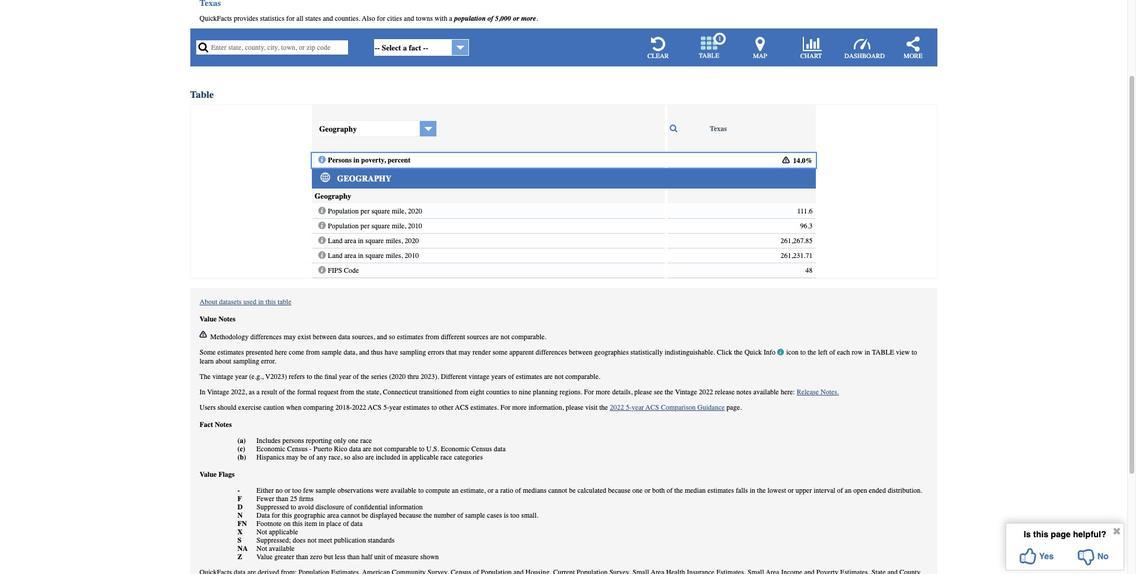 Task type: describe. For each thing, give the bounding box(es) containing it.
1 horizontal spatial comparable.
[[566, 373, 601, 381]]

dashboard
[[845, 52, 885, 60]]

estimates up 'nine'
[[516, 373, 543, 381]]

fips
[[328, 267, 342, 275]]

of left 5,000
[[488, 14, 494, 23]]

value for value notes
[[200, 315, 217, 324]]

2 acs from the left
[[455, 404, 469, 412]]

2 census from the left
[[472, 445, 492, 453]]

 for 14.0%
[[783, 157, 790, 164]]

errors
[[428, 348, 445, 357]]

1 vertical spatial sample
[[316, 487, 336, 495]]

cities
[[387, 14, 402, 23]]

is
[[1024, 530, 1032, 539]]

here
[[275, 348, 287, 357]]

data
[[257, 512, 270, 520]]

or left ratio
[[488, 487, 494, 495]]

of left series
[[353, 373, 359, 381]]

0 vertical spatial 2010
[[408, 222, 422, 230]]

rico
[[334, 445, 348, 453]]

1 horizontal spatial 2022
[[610, 404, 624, 412]]

2 vertical spatial sample
[[465, 512, 486, 520]]

in inside icon to the left of each row in table view to learn about sampling error.
[[865, 348, 871, 357]]

of right years on the left of the page
[[508, 373, 514, 381]]

estimates.
[[471, 404, 499, 412]]

from up 2018-
[[340, 388, 354, 396]]

data up publication
[[351, 520, 363, 528]]

persons
[[328, 156, 352, 164]]

map
[[753, 52, 767, 60]]

the left final
[[314, 373, 323, 381]]

notes for value notes
[[219, 315, 236, 324]]

miles, for 2010
[[386, 252, 403, 260]]

helpful?
[[1074, 530, 1107, 539]]

fewer
[[257, 495, 274, 503]]

and left thus
[[359, 348, 369, 357]]

data for this geographic area cannot be displayed because the number of sample cases is too small.
[[257, 512, 539, 520]]

statistics
[[260, 14, 285, 23]]

when
[[286, 404, 302, 412]]

series
[[371, 373, 388, 381]]

1 horizontal spatial -
[[310, 445, 312, 453]]

table
[[278, 298, 292, 306]]

half
[[362, 553, 373, 561]]

0 horizontal spatial 2022
[[352, 404, 367, 412]]

in right persons
[[354, 156, 360, 164]]

statistically
[[631, 348, 663, 357]]

not up regions.
[[555, 373, 564, 381]]

standards
[[368, 536, 395, 545]]

square up population per square mile, 2010
[[372, 207, 390, 216]]

notes
[[737, 388, 752, 396]]

thumbs up image image
[[1022, 549, 1040, 564]]

are inside  methodology differences may exist between data sources, and so estimates from different sources are not comparable.
[[490, 333, 499, 341]]

publication
[[334, 536, 366, 545]]

1 vertical spatial because
[[399, 512, 422, 520]]

mile, for 2010
[[392, 222, 406, 230]]

less
[[335, 553, 346, 561]]

release notes. link
[[797, 388, 840, 396]]

falls
[[736, 487, 748, 495]]

that
[[446, 348, 457, 357]]

5,000
[[495, 14, 512, 23]]

1 vertical spatial between
[[569, 348, 593, 357]]

formal
[[297, 388, 316, 396]]

1 horizontal spatial than
[[296, 553, 308, 561]]

1 vertical spatial 2010
[[405, 252, 419, 260]]

firms
[[299, 495, 314, 503]]

icon
[[787, 348, 799, 357]]

so inside  methodology differences may exist between data sources, and so estimates from different sources are not comparable.
[[389, 333, 395, 341]]

the left formal
[[287, 388, 296, 396]]

u.s.
[[427, 445, 439, 453]]

1
[[718, 35, 721, 43]]

zero
[[310, 553, 322, 561]]

release
[[797, 388, 819, 396]]

area for land area in square miles, 2010
[[345, 252, 356, 260]]

the left 'number'
[[424, 512, 432, 520]]

0 vertical spatial cannot
[[549, 487, 568, 495]]

 for 14.0%
[[783, 157, 790, 164]]

result
[[262, 388, 277, 396]]

or left both
[[645, 487, 651, 495]]

of right both
[[667, 487, 673, 495]]

0 vertical spatial one
[[348, 437, 359, 445]]

ratio
[[501, 487, 514, 495]]

0 horizontal spatial cannot
[[341, 512, 360, 520]]

1 vertical spatial please
[[566, 404, 584, 412]]

median
[[685, 487, 706, 495]]

the left the median
[[675, 487, 683, 495]]

value notes
[[200, 315, 236, 324]]

population
[[454, 14, 486, 23]]

0 vertical spatial table
[[699, 52, 720, 60]]

1 horizontal spatial one
[[633, 487, 643, 495]]

yes button
[[1022, 549, 1055, 564]]

1 horizontal spatial please
[[635, 388, 652, 396]]

fewer than 25 firms
[[257, 495, 314, 503]]

0 vertical spatial be
[[301, 453, 307, 462]]

2 an from the left
[[845, 487, 852, 495]]

to left compute
[[419, 487, 424, 495]]

1 vertical spatial race
[[441, 453, 453, 462]]

notes.
[[821, 388, 840, 396]]

1 horizontal spatial applicable
[[410, 453, 439, 462]]

in vintage 2022, as a result of the formal request from the state, connecticut transitioned from eight counties to nine planning regions. for more details,        please see the vintage 2022 release notes available here: release notes.
[[200, 388, 840, 396]]

are up planning
[[544, 373, 553, 381]]

to right refers
[[307, 373, 312, 381]]

 for methodology differences may exist between data sources, and so estimates from different sources are not comparable.
[[200, 331, 207, 338]]

connecticut
[[383, 388, 418, 396]]

presented
[[246, 348, 273, 357]]

users
[[200, 404, 216, 412]]

0 vertical spatial available
[[754, 388, 779, 396]]

2022 5-year acs comparison guidance link
[[610, 404, 725, 412]]

as
[[249, 388, 255, 396]]

the vintage year (e.g., v2023) refers to the final year of the series (2020 thru 2023). different vintage years of estimates are not comparable.
[[200, 373, 601, 381]]

not right also
[[373, 445, 383, 453]]

this right is
[[1034, 530, 1049, 539]]

area for land area in square miles, 2020
[[345, 237, 356, 245]]

use this box to search for a geography. you may display up to 6 at one time.

usps zip codes can be used to find nearest places with some limitations. the quickfacts faq explains more and provides links for greater detail why. element
[[190, 38, 368, 57]]

hispanics may be of any race, so also are included in applicable race categories
[[257, 453, 483, 462]]

of right 'place'
[[343, 520, 349, 528]]

left
[[819, 348, 828, 357]]

(2020
[[389, 373, 406, 381]]

z
[[238, 553, 242, 561]]

value for value flags
[[200, 471, 217, 479]]

per for population per square mile, 2010
[[361, 222, 370, 230]]

have
[[385, 348, 398, 357]]

few
[[303, 487, 314, 495]]

data right the rico
[[349, 445, 361, 453]]

1 vertical spatial more
[[596, 388, 611, 396]]

f
[[238, 495, 242, 503]]

square down population per square mile, 2010
[[366, 237, 384, 245]]

the right visit
[[600, 404, 608, 412]]

in up land area in square miles, 2010
[[358, 237, 364, 245]]

s
[[238, 536, 242, 545]]

the right click
[[735, 348, 743, 357]]

1 vertical spatial -
[[238, 487, 240, 495]]

this right on in the left of the page
[[293, 520, 303, 528]]

1 horizontal spatial sampling
[[400, 348, 426, 357]]

14.0%
[[794, 157, 813, 165]]

mile, for 2020
[[392, 207, 406, 216]]

counties.
[[335, 14, 361, 23]]

2 vertical spatial area
[[327, 512, 339, 520]]

of left any
[[309, 453, 315, 462]]

2 vintage from the left
[[469, 373, 490, 381]]

2 horizontal spatial 2022
[[699, 388, 714, 396]]

displayed
[[370, 512, 398, 520]]

1 vertical spatial geography
[[315, 192, 352, 201]]

year left the (e.g.,
[[235, 373, 247, 381]]

and inside  methodology differences may exist between data sources, and so estimates from different sources are not comparable.
[[377, 333, 387, 341]]

1 vertical spatial table
[[190, 89, 214, 100]]

year down connecticut
[[389, 404, 402, 412]]

1 an from the left
[[452, 487, 459, 495]]

from right come
[[306, 348, 320, 357]]

sampling inside icon to the left of each row in table view to learn about sampling error.
[[233, 357, 259, 366]]

the right see
[[665, 388, 674, 396]]

1 5- from the left
[[384, 404, 389, 412]]

may inside  methodology differences may exist between data sources, and so estimates from different sources are not comparable.
[[284, 333, 296, 341]]

upper
[[796, 487, 812, 495]]

the left state,
[[356, 388, 365, 396]]

0 vertical spatial because
[[609, 487, 631, 495]]

this down the fewer than 25 firms in the bottom of the page
[[282, 512, 292, 520]]

estimate,
[[461, 487, 486, 495]]

value flags
[[200, 471, 235, 479]]

and right states
[[323, 14, 333, 23]]

1 vintage from the left
[[212, 373, 233, 381]]

land area in square miles, 2020
[[328, 237, 419, 245]]

to right icon
[[801, 348, 806, 357]]

1 vertical spatial for
[[501, 404, 511, 412]]

thus
[[371, 348, 383, 357]]

error.
[[261, 357, 276, 366]]

of right unit
[[387, 553, 393, 561]]

towns
[[416, 14, 433, 23]]

0 horizontal spatial than
[[276, 495, 288, 503]]

population for population per square mile, 2020
[[328, 207, 359, 216]]

2 vintage from the left
[[676, 388, 698, 396]]

population for population per square mile, 2010
[[328, 222, 359, 230]]

or left upper
[[788, 487, 794, 495]]

of right interval
[[838, 487, 844, 495]]

from inside  methodology differences may exist between data sources, and so estimates from different sources are not comparable.
[[426, 333, 439, 341]]

year down details,
[[632, 404, 644, 412]]

population per square mile, 2010
[[328, 222, 422, 230]]

value greater than zero but less than half unit of measure shown
[[257, 553, 439, 561]]

2 vertical spatial available
[[269, 545, 295, 553]]

chart link
[[794, 35, 829, 60]]

data right categories
[[494, 445, 506, 453]]

square down population per square mile, 2020
[[372, 222, 390, 230]]

not inside  methodology differences may exist between data sources, and so estimates from different sources are not comparable.
[[501, 333, 510, 341]]

a for either no or too few sample observations were available to compute an estimate, or a ratio of medians cannot be calculated because one or both of the median estimates falls in the lowest or upper interval of an open ended distribution.
[[496, 487, 499, 495]]

estimates left falls
[[708, 487, 734, 495]]

to right view
[[912, 348, 918, 357]]

1 vertical spatial 2020
[[405, 237, 419, 245]]

on
[[284, 520, 291, 528]]

estimates up 'about'
[[218, 348, 244, 357]]

a for quickfacts provides statistics for all states and counties. also for cities and towns with a population of 5,000 or more .
[[449, 14, 453, 23]]

year right final
[[339, 373, 351, 381]]

includes persons reporting only one race
[[257, 437, 372, 445]]

unit
[[374, 553, 386, 561]]

includes
[[257, 437, 281, 445]]

0 horizontal spatial for
[[272, 512, 280, 520]]

per for population per square mile, 2020
[[361, 207, 370, 216]]

greater
[[275, 553, 294, 561]]

of down observations
[[346, 503, 352, 512]]

the
[[200, 373, 211, 381]]


[[778, 349, 784, 356]]

1 census from the left
[[287, 445, 308, 453]]

2 vertical spatial be
[[362, 512, 368, 520]]

0 vertical spatial for
[[584, 388, 594, 396]]

to left avoid
[[291, 503, 296, 512]]



Task type: vqa. For each thing, say whether or not it's contained in the screenshot.


Task type: locate. For each thing, give the bounding box(es) containing it.
are
[[490, 333, 499, 341], [544, 373, 553, 381], [363, 445, 372, 453], [366, 453, 374, 462]]

 up some
[[200, 331, 207, 338]]

other
[[439, 404, 454, 412]]

1 horizontal spatial acs
[[455, 404, 469, 412]]

no
[[276, 487, 283, 495]]

1 vertical spatial sampling
[[233, 357, 259, 366]]

 methodology differences may exist between data sources, and so estimates from different sources are not comparable.
[[200, 331, 547, 341]]

0 horizontal spatial comparable.
[[512, 333, 547, 341]]

0 vertical spatial too
[[292, 487, 301, 495]]

from
[[426, 333, 439, 341], [306, 348, 320, 357], [340, 388, 354, 396], [455, 388, 469, 396]]

differences inside  methodology differences may exist between data sources, and so estimates from different sources are not comparable.
[[250, 333, 282, 341]]

mile, down population per square mile, 2020
[[392, 222, 406, 230]]

are right also
[[366, 453, 374, 462]]

come
[[289, 348, 304, 357]]

2 population from the top
[[328, 222, 359, 230]]

0 vertical spatial 
[[783, 157, 790, 164]]

for right data
[[272, 512, 280, 520]]

sample left data,
[[322, 348, 342, 357]]

1 horizontal spatial for
[[584, 388, 594, 396]]

0 horizontal spatial applicable
[[269, 528, 298, 536]]

page.
[[727, 404, 742, 412]]

- up "d"
[[238, 487, 240, 495]]

area right the geographic
[[327, 512, 339, 520]]

1 horizontal spatial available
[[391, 487, 417, 495]]

1 economic from the left
[[257, 445, 285, 453]]

may down persons
[[286, 453, 299, 462]]

0 horizontal spatial race
[[360, 437, 372, 445]]

1 horizontal spatial census
[[472, 445, 492, 453]]

vintage up comparison
[[676, 388, 698, 396]]

1 horizontal spatial between
[[569, 348, 593, 357]]

in
[[200, 388, 206, 396]]

be left displayed
[[362, 512, 368, 520]]

footnote
[[257, 520, 282, 528]]

about
[[216, 357, 231, 366]]

small.
[[522, 512, 539, 520]]

calculated
[[578, 487, 607, 495]]

flags
[[219, 471, 235, 479]]

dashboard link
[[845, 35, 885, 60]]

for left all
[[286, 14, 295, 23]]

are left included
[[363, 445, 372, 453]]

to left the u.s.
[[419, 445, 425, 453]]

0 vertical spatial geography
[[337, 174, 392, 184]]

0 vertical spatial sample
[[322, 348, 342, 357]]

2010 down population per square mile, 2020
[[408, 222, 422, 230]]

not for not applicable
[[257, 528, 267, 536]]

1 horizontal spatial 
[[783, 157, 790, 164]]

2018-
[[336, 404, 352, 412]]

fact notes
[[200, 421, 232, 429]]

of inside icon to the left of each row in table view to learn about sampling error.
[[830, 348, 836, 357]]

1 vertical spatial one
[[633, 487, 643, 495]]

acs
[[368, 404, 382, 412], [455, 404, 469, 412], [646, 404, 660, 412]]

so left also
[[344, 453, 351, 462]]

1 acs from the left
[[368, 404, 382, 412]]

between right exist at the bottom
[[313, 333, 337, 341]]

year
[[235, 373, 247, 381], [339, 373, 351, 381], [389, 404, 402, 412], [632, 404, 644, 412]]

for
[[584, 388, 594, 396], [501, 404, 511, 412]]

persons in poverty, percent
[[328, 156, 411, 164]]

0 vertical spatial mile,
[[392, 207, 406, 216]]

0 vertical spatial between
[[313, 333, 337, 341]]

geography down persons
[[315, 192, 352, 201]]

geography down the persons in poverty, percent
[[337, 174, 392, 184]]

1 horizontal spatial differences
[[536, 348, 567, 357]]

0 vertical spatial a
[[449, 14, 453, 23]]

more link
[[896, 35, 931, 60]]

1 vertical spatial may
[[459, 348, 471, 357]]

1 vertical spatial area
[[345, 252, 356, 260]]

1 land from the top
[[328, 237, 343, 245]]

1 horizontal spatial vintage
[[469, 373, 490, 381]]

planning
[[533, 388, 558, 396]]

2 horizontal spatial available
[[754, 388, 779, 396]]

estimates up have
[[397, 333, 424, 341]]

clear link
[[640, 35, 676, 60]]

0 horizontal spatial so
[[344, 453, 351, 462]]

(c)
[[238, 445, 246, 453]]

1 horizontal spatial cannot
[[549, 487, 568, 495]]

1 vertical spatial applicable
[[269, 528, 298, 536]]

indistinguishable.
[[665, 348, 716, 357]]

1 vertical spatial notes
[[215, 421, 232, 429]]

geographies
[[595, 348, 629, 357]]

sample
[[322, 348, 342, 357], [316, 487, 336, 495], [465, 512, 486, 520]]

2 miles, from the top
[[386, 252, 403, 260]]

0 vertical spatial differences
[[250, 333, 282, 341]]

0 horizontal spatial vintage
[[207, 388, 229, 396]]

1 per from the top
[[361, 207, 370, 216]]

estimates inside  methodology differences may exist between data sources, and so estimates from different sources are not comparable.
[[397, 333, 424, 341]]

2 not from the top
[[257, 545, 267, 553]]

the left series
[[361, 373, 370, 381]]

cannot up publication
[[341, 512, 360, 520]]

0 horizontal spatial be
[[301, 453, 307, 462]]

0 horizontal spatial table
[[190, 89, 214, 100]]

area
[[345, 237, 356, 245], [345, 252, 356, 260], [327, 512, 339, 520]]

2 horizontal spatial than
[[348, 553, 360, 561]]

1 miles, from the top
[[386, 237, 403, 245]]

from left the eight
[[455, 388, 469, 396]]

in right included
[[402, 453, 408, 462]]

(b)
[[238, 453, 246, 462]]

 button
[[1111, 524, 1124, 538]]

1 not from the top
[[257, 528, 267, 536]]

more right 5,000
[[521, 14, 536, 23]]

final
[[325, 373, 337, 381]]

either no or too few sample observations were available to compute an estimate, or a ratio of medians cannot be calculated because one or both of the median estimates falls in the lowest or upper interval of an open ended distribution.
[[257, 487, 923, 495]]

number
[[434, 512, 456, 520]]

miles, for 2020
[[386, 237, 403, 245]]

of right ratio
[[515, 487, 521, 495]]

miles, down land area in square miles, 2020
[[386, 252, 403, 260]]

1 horizontal spatial because
[[609, 487, 631, 495]]

geography
[[337, 174, 392, 184], [315, 192, 352, 201]]

exist
[[298, 333, 311, 341]]

0 vertical spatial sampling
[[400, 348, 426, 357]]

provides
[[234, 14, 258, 23]]

1 vertical spatial 
[[200, 331, 207, 338]]

or right no
[[285, 487, 291, 495]]

25
[[290, 495, 297, 503]]

the left the lowest
[[758, 487, 766, 495]]

0 horizontal spatial differences
[[250, 333, 282, 341]]

2 vertical spatial a
[[496, 487, 499, 495]]

state,
[[367, 388, 381, 396]]

0 horizontal spatial an
[[452, 487, 459, 495]]

 left "14.0%"
[[783, 157, 790, 164]]

 left "14.0%"
[[783, 157, 790, 164]]

data inside  methodology differences may exist between data sources, and so estimates from different sources are not comparable.
[[339, 333, 350, 341]]

0 horizontal spatial for
[[501, 404, 511, 412]]

fact
[[200, 421, 213, 429]]

hispanics
[[257, 453, 285, 462]]

a right as
[[257, 388, 260, 396]]

for
[[286, 14, 295, 23], [377, 14, 386, 23], [272, 512, 280, 520]]

to left 'nine'
[[512, 388, 517, 396]]

3 acs from the left
[[646, 404, 660, 412]]

of right result
[[279, 388, 285, 396]]

thumbs down image image
[[1080, 549, 1098, 564]]

this left table
[[266, 298, 276, 306]]

0 horizontal spatial 5-
[[384, 404, 389, 412]]

1 vertical spatial land
[[328, 252, 343, 260]]

the inside icon to the left of each row in table view to learn about sampling error.
[[808, 348, 817, 357]]


[[1114, 526, 1121, 536]]

5- down connecticut
[[384, 404, 389, 412]]

 for methodology
[[200, 331, 207, 338]]

area up land area in square miles, 2010
[[345, 237, 356, 245]]

notes
[[219, 315, 236, 324], [215, 421, 232, 429]]

1 vintage from the left
[[207, 388, 229, 396]]

0 horizontal spatial please
[[566, 404, 584, 412]]

than right the "less"
[[348, 553, 360, 561]]

in right item
[[319, 520, 325, 528]]

notes for fact notes
[[215, 421, 232, 429]]

are up some estimates presented here come from sample data, and thus have sampling errors that may render some apparent differences between geographies statistically         indistinguishable. click the quick info 
[[490, 333, 499, 341]]

data up data,
[[339, 333, 350, 341]]

suppressed
[[257, 503, 289, 512]]

2 horizontal spatial acs
[[646, 404, 660, 412]]

comparing
[[303, 404, 334, 412]]

or
[[513, 14, 520, 23], [285, 487, 291, 495], [488, 487, 494, 495], [645, 487, 651, 495], [788, 487, 794, 495]]

2 vertical spatial may
[[286, 453, 299, 462]]

0 vertical spatial per
[[361, 207, 370, 216]]

0 vertical spatial not
[[257, 528, 267, 536]]

puerto
[[314, 445, 332, 453]]

2 economic from the left
[[441, 445, 470, 453]]

not
[[257, 528, 267, 536], [257, 545, 267, 553]]

please down regions.
[[566, 404, 584, 412]]

comparable. up apparent
[[512, 333, 547, 341]]

in right used
[[258, 298, 264, 306]]

than left the zero
[[296, 553, 308, 561]]

2 mile, from the top
[[392, 222, 406, 230]]

about datasets used in this table link
[[200, 298, 292, 306]]

1 horizontal spatial 5-
[[626, 404, 632, 412]]

available down "not applicable"
[[269, 545, 295, 553]]

 inside  14.0%
[[783, 157, 790, 164]]

transitioned
[[419, 388, 453, 396]]

included
[[376, 453, 401, 462]]

2 vertical spatial more
[[512, 404, 527, 412]]

or right 5,000
[[513, 14, 520, 23]]

 14.0%
[[783, 157, 813, 165]]

to left other
[[432, 404, 437, 412]]

0 horizontal spatial economic
[[257, 445, 285, 453]]

comparable. inside  methodology differences may exist between data sources, and so estimates from different sources are not comparable.
[[512, 333, 547, 341]]

0 vertical spatial more
[[521, 14, 536, 23]]

economic right (c)
[[257, 445, 285, 453]]

economic right the u.s.
[[441, 445, 470, 453]]

an right compute
[[452, 487, 459, 495]]

exercise
[[238, 404, 262, 412]]

render
[[473, 348, 491, 357]]

population per square mile, 2020
[[328, 207, 422, 216]]

1 vertical spatial so
[[344, 453, 351, 462]]

nine
[[519, 388, 531, 396]]

used
[[244, 298, 257, 306]]

between inside  methodology differences may exist between data sources, and so estimates from different sources are not comparable.
[[313, 333, 337, 341]]

sampling down "presented"
[[233, 357, 259, 366]]

2 land from the top
[[328, 252, 343, 260]]

value for value greater than zero but less than half unit of measure shown
[[257, 553, 273, 561]]

quickfacts
[[200, 14, 232, 23]]

na
[[238, 545, 248, 553]]

confidential
[[354, 503, 388, 512]]

land for land area in square miles, 2020
[[328, 237, 343, 245]]

0 horizontal spatial census
[[287, 445, 308, 453]]

persons
[[282, 437, 304, 445]]

1 vertical spatial differences
[[536, 348, 567, 357]]

 up some
[[200, 331, 207, 338]]

page
[[1051, 530, 1071, 539]]

Enter state, county, city, town, or zip code field
[[196, 40, 348, 55]]

in right row
[[865, 348, 871, 357]]

map link
[[743, 35, 778, 60]]

too
[[292, 487, 301, 495], [511, 512, 520, 520]]

is
[[504, 512, 509, 520]]

value down about
[[200, 315, 217, 324]]

1 horizontal spatial a
[[449, 14, 453, 23]]

0 vertical spatial population
[[328, 207, 359, 216]]

.
[[536, 14, 538, 23]]

and
[[323, 14, 333, 23], [404, 14, 414, 23], [377, 333, 387, 341], [359, 348, 369, 357]]

2 horizontal spatial a
[[496, 487, 499, 495]]

each
[[838, 348, 851, 357]]

0 vertical spatial -
[[310, 445, 312, 453]]

1 horizontal spatial too
[[511, 512, 520, 520]]

thru
[[408, 373, 419, 381]]

learn
[[200, 357, 214, 366]]

estimates down connecticut
[[404, 404, 430, 412]]

1 vertical spatial be
[[569, 487, 576, 495]]

and right 'cities'
[[404, 14, 414, 23]]

2010 down land area in square miles, 2020
[[405, 252, 419, 260]]

0 horizontal spatial vintage
[[212, 373, 233, 381]]

0 vertical spatial comparable.
[[512, 333, 547, 341]]

0 horizontal spatial -
[[238, 487, 240, 495]]

a left ratio
[[496, 487, 499, 495]]

be left any
[[301, 453, 307, 462]]

please left see
[[635, 388, 652, 396]]

land for land area in square miles, 2010
[[328, 252, 343, 260]]

not applicable
[[257, 528, 298, 536]]

0 horizontal spatial a
[[257, 388, 260, 396]]

avoid
[[298, 503, 314, 512]]

be left calculated on the bottom right of page
[[569, 487, 576, 495]]

5-
[[384, 404, 389, 412], [626, 404, 632, 412]]

census left puerto
[[287, 445, 308, 453]]

0 vertical spatial area
[[345, 237, 356, 245]]

does
[[293, 536, 306, 545]]

1 mile, from the top
[[392, 207, 406, 216]]

0 vertical spatial may
[[284, 333, 296, 341]]

0 vertical spatial 2020
[[408, 207, 422, 216]]

only
[[334, 437, 347, 445]]

of
[[488, 14, 494, 23], [830, 348, 836, 357], [353, 373, 359, 381], [508, 373, 514, 381], [279, 388, 285, 396], [309, 453, 315, 462], [515, 487, 521, 495], [667, 487, 673, 495], [838, 487, 844, 495], [346, 503, 352, 512], [458, 512, 464, 520], [343, 520, 349, 528], [387, 553, 393, 561]]

may left exist at the bottom
[[284, 333, 296, 341]]

1 horizontal spatial so
[[389, 333, 395, 341]]

1 vertical spatial per
[[361, 222, 370, 230]]

percent
[[388, 156, 411, 164]]

years
[[492, 373, 507, 381]]

0 horizontal spatial too
[[292, 487, 301, 495]]

1 vertical spatial comparable.
[[566, 373, 601, 381]]

2 5- from the left
[[626, 404, 632, 412]]

x
[[238, 528, 243, 536]]

2 horizontal spatial for
[[377, 14, 386, 23]]

more left details,
[[596, 388, 611, 396]]

1 horizontal spatial race
[[441, 453, 453, 462]]

0 vertical spatial 
[[783, 157, 790, 164]]

counties
[[486, 388, 510, 396]]

1 vertical spatial mile,
[[392, 222, 406, 230]]

request
[[318, 388, 339, 396]]

vintage right in
[[207, 388, 229, 396]]

code
[[344, 267, 359, 275]]

so up have
[[389, 333, 395, 341]]

a right with
[[449, 14, 453, 23]]

census
[[287, 445, 308, 453], [472, 445, 492, 453]]

all
[[297, 14, 304, 23]]

1 vertical spatial miles,
[[386, 252, 403, 260]]

for down counties
[[501, 404, 511, 412]]

1 horizontal spatial table
[[699, 52, 720, 60]]

square down land area in square miles, 2020
[[366, 252, 384, 260]]

of right 'number'
[[458, 512, 464, 520]]

information,
[[529, 404, 564, 412]]

in up code
[[358, 252, 364, 260]]

per up land area in square miles, 2020
[[361, 222, 370, 230]]

not right 'does'
[[308, 536, 317, 545]]

cannot right medians
[[549, 487, 568, 495]]

1 vertical spatial available
[[391, 487, 417, 495]]

not for not available
[[257, 545, 267, 553]]

 inside  methodology differences may exist between data sources, and so estimates from different sources are not comparable.
[[200, 331, 207, 338]]

sample up the disclosure
[[316, 487, 336, 495]]

in right falls
[[750, 487, 756, 495]]

0 vertical spatial notes
[[219, 315, 236, 324]]

comparable. up regions.
[[566, 373, 601, 381]]

acs right other
[[455, 404, 469, 412]]

too left few
[[292, 487, 301, 495]]

1 population from the top
[[328, 207, 359, 216]]

suppressed to avoid disclosure of confidential information
[[257, 503, 423, 512]]

0 horizontal spatial because
[[399, 512, 422, 520]]

0 vertical spatial race
[[360, 437, 372, 445]]

1 horizontal spatial for
[[286, 14, 295, 23]]

0 vertical spatial miles,
[[386, 237, 403, 245]]

2 per from the top
[[361, 222, 370, 230]]

1 vertical spatial cannot
[[341, 512, 360, 520]]

area up code
[[345, 252, 356, 260]]

icon to the left of each row in table view to learn about sampling error.
[[200, 348, 918, 366]]



